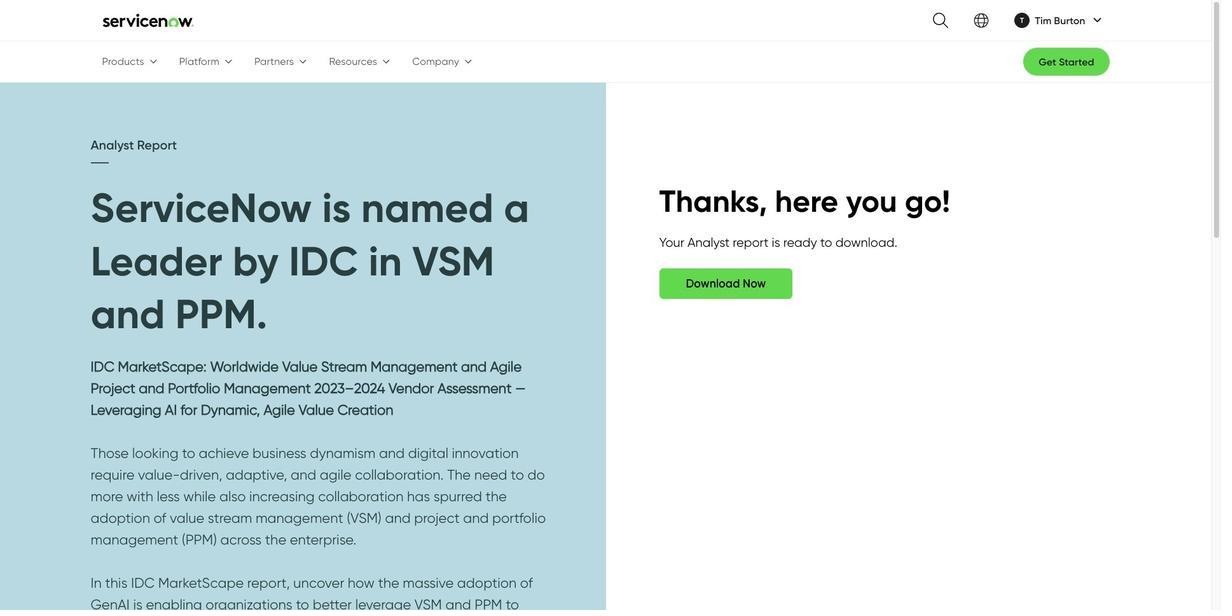 Task type: vqa. For each thing, say whether or not it's contained in the screenshot.
ServiceNow IMAGE
yes



Task type: locate. For each thing, give the bounding box(es) containing it.
arc image
[[1093, 15, 1102, 25]]



Task type: describe. For each thing, give the bounding box(es) containing it.
select your country image
[[974, 13, 989, 28]]

servicenow image
[[102, 13, 194, 28]]



